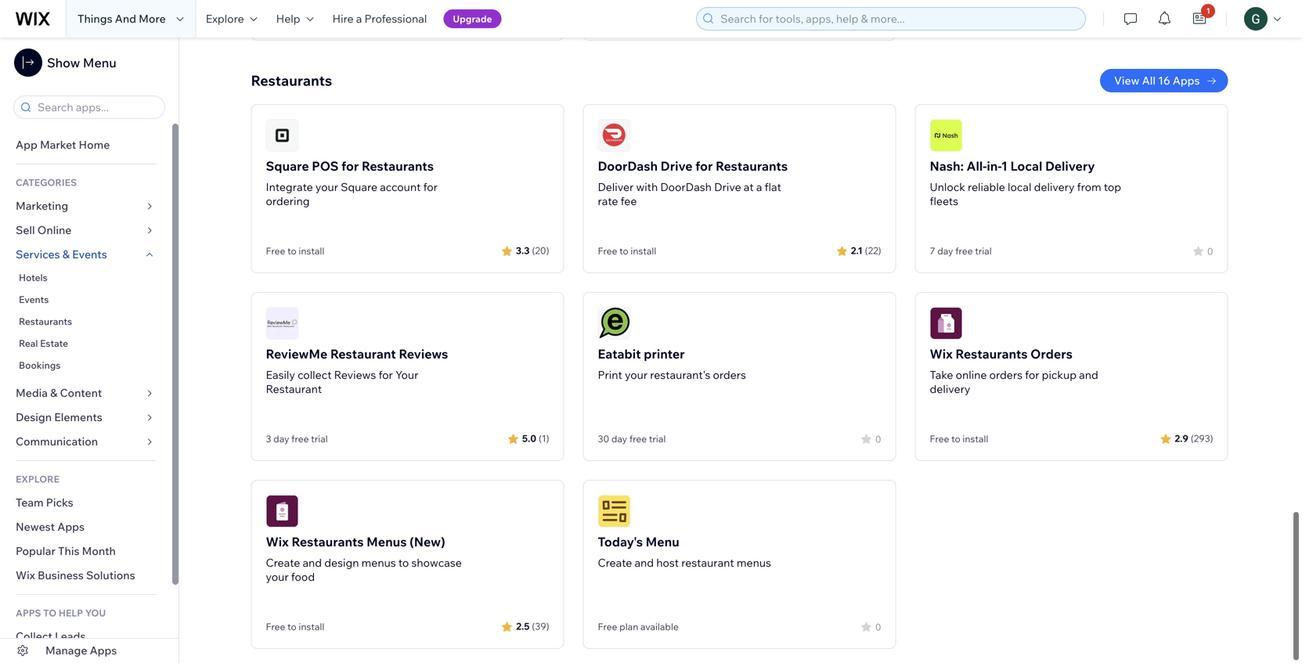 Task type: vqa. For each thing, say whether or not it's contained in the screenshot.


Task type: describe. For each thing, give the bounding box(es) containing it.
3.3 (20)
[[516, 245, 549, 256]]

doordash drive for restaurants deliver with doordash drive at a flat rate fee
[[598, 158, 788, 208]]

orders for printer
[[713, 368, 746, 382]]

1 vertical spatial events
[[19, 294, 49, 305]]

0 vertical spatial drive
[[661, 158, 693, 174]]

team picks
[[16, 496, 73, 509]]

to for wix restaurants orders
[[952, 433, 961, 445]]

local
[[1011, 158, 1043, 174]]

wix inside "link"
[[16, 569, 35, 582]]

services & events link
[[0, 243, 172, 267]]

from
[[1077, 180, 1102, 194]]

delivery for online
[[930, 382, 971, 396]]

3 day free trial
[[266, 433, 328, 445]]

integrate
[[266, 180, 313, 194]]

free for wix restaurants orders
[[930, 433, 949, 445]]

your inside eatabit printer print your restaurant's orders
[[625, 368, 648, 382]]

online
[[37, 223, 72, 237]]

orders
[[1031, 346, 1073, 362]]

view all 16 apps
[[1114, 74, 1200, 87]]

today's menu create and host restaurant menus
[[598, 534, 771, 570]]

available
[[641, 621, 679, 633]]

team
[[16, 496, 44, 509]]

restaurants link
[[0, 311, 172, 333]]

to
[[43, 607, 57, 619]]

for inside wix restaurants orders take online orders for pickup and delivery
[[1025, 368, 1040, 382]]

wix restaurants orders logo image
[[930, 307, 963, 340]]

design
[[16, 410, 52, 424]]

estate
[[40, 338, 68, 349]]

0 vertical spatial restaurant
[[330, 346, 396, 362]]

wix for wix restaurants orders
[[930, 346, 953, 362]]

delivery for local
[[1034, 180, 1075, 194]]

manage apps link
[[0, 639, 179, 663]]

nash:
[[930, 158, 964, 174]]

team picks link
[[0, 491, 172, 515]]

manage apps
[[45, 644, 117, 657]]

0 vertical spatial square
[[266, 158, 309, 174]]

2.5
[[516, 621, 530, 632]]

3.3
[[516, 245, 530, 256]]

categories
[[16, 177, 77, 188]]

2.1 (22)
[[851, 245, 881, 256]]

picks
[[46, 496, 73, 509]]

create inside wix restaurants menus (new) create and design menus to showcase your food
[[266, 556, 300, 570]]

restaurant
[[681, 556, 734, 570]]

apps for manage apps
[[90, 644, 117, 657]]

bookings
[[19, 359, 61, 371]]

more
[[139, 12, 166, 25]]

explore
[[16, 473, 59, 485]]

& for services
[[62, 247, 70, 261]]

free for wix restaurants menus (new)
[[266, 621, 285, 633]]

today's menu logo image
[[598, 495, 631, 528]]

with
[[636, 180, 658, 194]]

orders for restaurants
[[990, 368, 1023, 382]]

professional
[[365, 12, 427, 25]]

restaurant's
[[650, 368, 711, 382]]

free for 1
[[955, 245, 973, 257]]

home
[[79, 138, 110, 152]]

wix restaurants menus (new) logo image
[[266, 495, 299, 528]]

real estate link
[[0, 333, 172, 355]]

2.9 (293)
[[1175, 433, 1213, 444]]

content
[[60, 386, 102, 400]]

trial for local
[[975, 245, 992, 257]]

upgrade
[[453, 13, 492, 25]]

newest apps link
[[0, 515, 172, 540]]

reliable
[[968, 180, 1005, 194]]

restaurants inside 'doordash drive for restaurants deliver with doordash drive at a flat rate fee'
[[716, 158, 788, 174]]

0 for delivery
[[1207, 245, 1213, 257]]

elements
[[54, 410, 102, 424]]

marketing link
[[0, 194, 172, 218]]

menus
[[367, 534, 407, 550]]

apps
[[16, 607, 41, 619]]

hire a professional
[[332, 12, 427, 25]]

sell
[[16, 223, 35, 237]]

free for easily
[[291, 433, 309, 445]]

wix business solutions link
[[0, 564, 172, 588]]

create inside today's menu create and host restaurant menus
[[598, 556, 632, 570]]

hotels
[[19, 272, 47, 283]]

day for your
[[611, 433, 627, 445]]

free to install for wix restaurants orders
[[930, 433, 988, 445]]

popular this month
[[16, 544, 116, 558]]

1 button
[[1183, 0, 1217, 38]]

show menu
[[47, 55, 116, 70]]

free for your
[[629, 433, 647, 445]]

1 vertical spatial restaurant
[[266, 382, 322, 396]]

account
[[380, 180, 421, 194]]

flat
[[765, 180, 781, 194]]

1 horizontal spatial drive
[[714, 180, 741, 194]]

your inside square pos for restaurants integrate your square account for ordering
[[315, 180, 338, 194]]

restaurants inside wix restaurants orders take online orders for pickup and delivery
[[956, 346, 1028, 362]]

& for media
[[50, 386, 57, 400]]

trial for collect
[[311, 433, 328, 445]]

newest
[[16, 520, 55, 534]]

16
[[1158, 74, 1170, 87]]

bookings link
[[0, 355, 172, 377]]

square pos for restaurants logo image
[[266, 119, 299, 152]]

you
[[85, 607, 106, 619]]

menus inside wix restaurants menus (new) create and design menus to showcase your food
[[361, 556, 396, 570]]

2.5 (39)
[[516, 621, 549, 632]]

0 vertical spatial events
[[72, 247, 107, 261]]

3
[[266, 433, 271, 445]]

wix restaurants menus (new) create and design menus to showcase your food
[[266, 534, 462, 584]]

restaurants inside sidebar element
[[19, 316, 72, 327]]

view
[[1114, 74, 1140, 87]]

month
[[82, 544, 116, 558]]

take
[[930, 368, 953, 382]]

apps for newest apps
[[57, 520, 85, 534]]

fleets
[[930, 194, 958, 208]]

0 vertical spatial reviews
[[399, 346, 448, 362]]

hotels link
[[0, 267, 172, 289]]

all
[[1142, 74, 1156, 87]]

to inside wix restaurants menus (new) create and design menus to showcase your food
[[398, 556, 409, 570]]

collect leads link
[[0, 625, 172, 649]]

install for square pos for restaurants
[[299, 245, 324, 257]]

Search for tools, apps, help & more... field
[[716, 8, 1081, 30]]

Search apps... field
[[33, 96, 160, 118]]

newest apps
[[16, 520, 85, 534]]

free for doordash drive for restaurants
[[598, 245, 617, 257]]

1 vertical spatial reviews
[[334, 368, 376, 382]]

printer
[[644, 346, 685, 362]]

day for 1
[[937, 245, 953, 257]]

show menu button
[[14, 49, 116, 77]]

design elements link
[[0, 406, 172, 430]]

sell online link
[[0, 218, 172, 243]]

0 for orders
[[875, 433, 881, 445]]

food
[[291, 570, 315, 584]]

print
[[598, 368, 622, 382]]

2.1
[[851, 245, 863, 256]]

0 vertical spatial apps
[[1173, 74, 1200, 87]]

pos
[[312, 158, 339, 174]]



Task type: locate. For each thing, give the bounding box(es) containing it.
1 menus from the left
[[361, 556, 396, 570]]

install for wix restaurants orders
[[963, 433, 988, 445]]

1 vertical spatial your
[[625, 368, 648, 382]]

2 vertical spatial wix
[[16, 569, 35, 582]]

1 vertical spatial doordash
[[660, 180, 712, 194]]

wix up the take
[[930, 346, 953, 362]]

1 horizontal spatial menu
[[646, 534, 680, 550]]

0 vertical spatial menu
[[83, 55, 116, 70]]

services & events
[[16, 247, 107, 261]]

1 vertical spatial 1
[[1001, 158, 1008, 174]]

1 vertical spatial square
[[341, 180, 377, 194]]

your right print
[[625, 368, 648, 382]]

wix inside wix restaurants menus (new) create and design menus to showcase your food
[[266, 534, 289, 550]]

install down fee at the top left of the page
[[631, 245, 656, 257]]

0 horizontal spatial menu
[[83, 55, 116, 70]]

0 horizontal spatial free
[[291, 433, 309, 445]]

trial right "7"
[[975, 245, 992, 257]]

trial right 30
[[649, 433, 666, 445]]

1 horizontal spatial delivery
[[1034, 180, 1075, 194]]

design
[[324, 556, 359, 570]]

for inside 'doordash drive for restaurants deliver with doordash drive at a flat rate fee'
[[695, 158, 713, 174]]

free to install down fee at the top left of the page
[[598, 245, 656, 257]]

free for today's menu
[[598, 621, 617, 633]]

doordash drive for restaurants logo image
[[598, 119, 631, 152]]

today's
[[598, 534, 643, 550]]

1 horizontal spatial a
[[756, 180, 762, 194]]

doordash up deliver on the top of page
[[598, 158, 658, 174]]

0 horizontal spatial restaurant
[[266, 382, 322, 396]]

day for easily
[[273, 433, 289, 445]]

to down "menus"
[[398, 556, 409, 570]]

menus right restaurant
[[737, 556, 771, 570]]

menu inside button
[[83, 55, 116, 70]]

0 horizontal spatial drive
[[661, 158, 693, 174]]

restaurants inside wix restaurants menus (new) create and design menus to showcase your food
[[292, 534, 364, 550]]

reviewme restaurant reviews logo image
[[266, 307, 299, 340]]

and inside wix restaurants menus (new) create and design menus to showcase your food
[[303, 556, 322, 570]]

marketing
[[16, 199, 68, 213]]

1 vertical spatial apps
[[57, 520, 85, 534]]

2 horizontal spatial apps
[[1173, 74, 1200, 87]]

in-
[[987, 158, 1001, 174]]

and inside today's menu create and host restaurant menus
[[635, 556, 654, 570]]

0 vertical spatial 0
[[1207, 245, 1213, 257]]

delivery down the take
[[930, 382, 971, 396]]

to for doordash drive for restaurants
[[620, 245, 629, 257]]

menu for show
[[83, 55, 116, 70]]

free to install down food
[[266, 621, 324, 633]]

1 inside button
[[1206, 6, 1210, 16]]

1 horizontal spatial free
[[629, 433, 647, 445]]

fee
[[621, 194, 637, 208]]

hire
[[332, 12, 354, 25]]

pickup
[[1042, 368, 1077, 382]]

free for square pos for restaurants
[[266, 245, 285, 257]]

1 horizontal spatial square
[[341, 180, 377, 194]]

2 horizontal spatial your
[[625, 368, 648, 382]]

nash: all-in-1 local delivery unlock reliable local delivery from top fleets
[[930, 158, 1121, 208]]

restaurants
[[251, 72, 332, 89], [362, 158, 434, 174], [716, 158, 788, 174], [19, 316, 72, 327], [956, 346, 1028, 362], [292, 534, 364, 550]]

0 horizontal spatial events
[[19, 294, 49, 305]]

2 horizontal spatial day
[[937, 245, 953, 257]]

for
[[341, 158, 359, 174], [695, 158, 713, 174], [423, 180, 438, 194], [379, 368, 393, 382], [1025, 368, 1040, 382]]

1 vertical spatial 0
[[875, 433, 881, 445]]

menus
[[361, 556, 396, 570], [737, 556, 771, 570]]

reviewme
[[266, 346, 328, 362]]

0 horizontal spatial &
[[50, 386, 57, 400]]

doordash right with
[[660, 180, 712, 194]]

0 horizontal spatial and
[[303, 556, 322, 570]]

(293)
[[1191, 433, 1213, 444]]

deliver
[[598, 180, 634, 194]]

to for wix restaurants menus (new)
[[288, 621, 297, 633]]

create up food
[[266, 556, 300, 570]]

and left host
[[635, 556, 654, 570]]

communication
[[16, 435, 100, 448]]

0 horizontal spatial a
[[356, 12, 362, 25]]

1 horizontal spatial restaurant
[[330, 346, 396, 362]]

0 horizontal spatial reviews
[[334, 368, 376, 382]]

help button
[[267, 0, 323, 38]]

1 vertical spatial menu
[[646, 534, 680, 550]]

and up food
[[303, 556, 322, 570]]

0 horizontal spatial wix
[[16, 569, 35, 582]]

(new)
[[410, 534, 445, 550]]

1 horizontal spatial apps
[[90, 644, 117, 657]]

1 horizontal spatial wix
[[266, 534, 289, 550]]

to down the take
[[952, 433, 961, 445]]

a right hire
[[356, 12, 362, 25]]

restaurants inside square pos for restaurants integrate your square account for ordering
[[362, 158, 434, 174]]

free to install for square pos for restaurants
[[266, 245, 324, 257]]

1 horizontal spatial menus
[[737, 556, 771, 570]]

to for square pos for restaurants
[[288, 245, 297, 257]]

menus down "menus"
[[361, 556, 396, 570]]

menu up host
[[646, 534, 680, 550]]

drive
[[661, 158, 693, 174], [714, 180, 741, 194]]

menu for today's
[[646, 534, 680, 550]]

2 vertical spatial apps
[[90, 644, 117, 657]]

1 horizontal spatial doordash
[[660, 180, 712, 194]]

wix down popular
[[16, 569, 35, 582]]

square up integrate
[[266, 158, 309, 174]]

1 vertical spatial delivery
[[930, 382, 971, 396]]

wix business solutions
[[16, 569, 135, 582]]

(1)
[[539, 433, 549, 444]]

1 orders from the left
[[713, 368, 746, 382]]

1 horizontal spatial and
[[635, 556, 654, 570]]

restaurant up your
[[330, 346, 396, 362]]

app market home link
[[0, 133, 172, 157]]

free right 30
[[629, 433, 647, 445]]

delivery inside wix restaurants orders take online orders for pickup and delivery
[[930, 382, 971, 396]]

0 for restaurant
[[875, 621, 881, 633]]

reviews up your
[[399, 346, 448, 362]]

for inside reviewme restaurant reviews easily collect reviews for your restaurant
[[379, 368, 393, 382]]

2 vertical spatial 0
[[875, 621, 881, 633]]

ordering
[[266, 194, 310, 208]]

free to install for doordash drive for restaurants
[[598, 245, 656, 257]]

menu inside today's menu create and host restaurant menus
[[646, 534, 680, 550]]

menu right show
[[83, 55, 116, 70]]

hire a professional link
[[323, 0, 436, 38]]

day right 30
[[611, 433, 627, 445]]

reviews
[[399, 346, 448, 362], [334, 368, 376, 382]]

2 menus from the left
[[737, 556, 771, 570]]

2 vertical spatial your
[[266, 570, 289, 584]]

a inside 'doordash drive for restaurants deliver with doordash drive at a flat rate fee'
[[756, 180, 762, 194]]

your left food
[[266, 570, 289, 584]]

orders right online
[[990, 368, 1023, 382]]

free to install for wix restaurants menus (new)
[[266, 621, 324, 633]]

1 horizontal spatial your
[[315, 180, 338, 194]]

day right "7"
[[937, 245, 953, 257]]

plan
[[620, 621, 638, 633]]

restaurants up real estate
[[19, 316, 72, 327]]

your inside wix restaurants menus (new) create and design menus to showcase your food
[[266, 570, 289, 584]]

0 vertical spatial your
[[315, 180, 338, 194]]

install down food
[[299, 621, 324, 633]]

a right at
[[756, 180, 762, 194]]

0 vertical spatial a
[[356, 12, 362, 25]]

this
[[58, 544, 79, 558]]

media & content link
[[0, 381, 172, 406]]

1 horizontal spatial trial
[[649, 433, 666, 445]]

eatabit printer logo image
[[598, 307, 631, 340]]

(20)
[[532, 245, 549, 256]]

showcase
[[411, 556, 462, 570]]

free right 3 at the bottom left of the page
[[291, 433, 309, 445]]

(39)
[[532, 621, 549, 632]]

restaurants up square pos for restaurants logo
[[251, 72, 332, 89]]

services
[[16, 247, 60, 261]]

your down pos
[[315, 180, 338, 194]]

restaurants up online
[[956, 346, 1028, 362]]

create down today's
[[598, 556, 632, 570]]

free
[[955, 245, 973, 257], [291, 433, 309, 445], [629, 433, 647, 445]]

restaurants up at
[[716, 158, 788, 174]]

install for wix restaurants menus (new)
[[299, 621, 324, 633]]

1 horizontal spatial events
[[72, 247, 107, 261]]

rate
[[598, 194, 618, 208]]

all-
[[967, 158, 987, 174]]

0 horizontal spatial trial
[[311, 433, 328, 445]]

1 horizontal spatial orders
[[990, 368, 1023, 382]]

0 vertical spatial &
[[62, 247, 70, 261]]

show
[[47, 55, 80, 70]]

1 vertical spatial drive
[[714, 180, 741, 194]]

restaurant
[[330, 346, 396, 362], [266, 382, 322, 396]]

free right "7"
[[955, 245, 973, 257]]

orders inside wix restaurants orders take online orders for pickup and delivery
[[990, 368, 1023, 382]]

local
[[1008, 180, 1032, 194]]

restaurants up account
[[362, 158, 434, 174]]

0
[[1207, 245, 1213, 257], [875, 433, 881, 445], [875, 621, 881, 633]]

and inside wix restaurants orders take online orders for pickup and delivery
[[1079, 368, 1098, 382]]

delivery down the delivery
[[1034, 180, 1075, 194]]

1 vertical spatial wix
[[266, 534, 289, 550]]

trial right 3 at the bottom left of the page
[[311, 433, 328, 445]]

0 horizontal spatial menus
[[361, 556, 396, 570]]

install for doordash drive for restaurants
[[631, 245, 656, 257]]

1 create from the left
[[266, 556, 300, 570]]

media
[[16, 386, 48, 400]]

0 horizontal spatial day
[[273, 433, 289, 445]]

0 horizontal spatial your
[[266, 570, 289, 584]]

and
[[115, 12, 136, 25]]

delivery inside nash: all-in-1 local delivery unlock reliable local delivery from top fleets
[[1034, 180, 1075, 194]]

install down online
[[963, 433, 988, 445]]

& right media
[[50, 386, 57, 400]]

unlock
[[930, 180, 965, 194]]

install
[[299, 245, 324, 257], [631, 245, 656, 257], [963, 433, 988, 445], [299, 621, 324, 633]]

5.0 (1)
[[522, 433, 549, 444]]

1 horizontal spatial create
[[598, 556, 632, 570]]

and
[[1079, 368, 1098, 382], [303, 556, 322, 570], [635, 556, 654, 570]]

popular this month link
[[0, 540, 172, 564]]

reviews right collect
[[334, 368, 376, 382]]

collect
[[298, 368, 332, 382]]

0 horizontal spatial delivery
[[930, 382, 971, 396]]

0 horizontal spatial create
[[266, 556, 300, 570]]

to down food
[[288, 621, 297, 633]]

2 horizontal spatial wix
[[930, 346, 953, 362]]

0 horizontal spatial orders
[[713, 368, 746, 382]]

events link
[[0, 289, 172, 311]]

0 horizontal spatial apps
[[57, 520, 85, 534]]

2 horizontal spatial free
[[955, 245, 973, 257]]

events down sell online link
[[72, 247, 107, 261]]

menus inside today's menu create and host restaurant menus
[[737, 556, 771, 570]]

& down the online
[[62, 247, 70, 261]]

host
[[656, 556, 679, 570]]

0 horizontal spatial square
[[266, 158, 309, 174]]

0 vertical spatial 1
[[1206, 6, 1210, 16]]

trial for restaurant's
[[649, 433, 666, 445]]

0 horizontal spatial doordash
[[598, 158, 658, 174]]

square
[[266, 158, 309, 174], [341, 180, 377, 194]]

1 vertical spatial a
[[756, 180, 762, 194]]

1 horizontal spatial day
[[611, 433, 627, 445]]

2 orders from the left
[[990, 368, 1023, 382]]

to down fee at the top left of the page
[[620, 245, 629, 257]]

and right pickup
[[1079, 368, 1098, 382]]

wix for wix restaurants menus (new)
[[266, 534, 289, 550]]

orders inside eatabit printer print your restaurant's orders
[[713, 368, 746, 382]]

1 vertical spatial &
[[50, 386, 57, 400]]

nash: all-in-1 local delivery logo image
[[930, 119, 963, 152]]

(22)
[[865, 245, 881, 256]]

solutions
[[86, 569, 135, 582]]

events
[[72, 247, 107, 261], [19, 294, 49, 305]]

to down ordering
[[288, 245, 297, 257]]

delivery
[[1045, 158, 1095, 174]]

0 horizontal spatial 1
[[1001, 158, 1008, 174]]

1 inside nash: all-in-1 local delivery unlock reliable local delivery from top fleets
[[1001, 158, 1008, 174]]

1 horizontal spatial 1
[[1206, 6, 1210, 16]]

0 vertical spatial delivery
[[1034, 180, 1075, 194]]

2 horizontal spatial and
[[1079, 368, 1098, 382]]

wix inside wix restaurants orders take online orders for pickup and delivery
[[930, 346, 953, 362]]

business
[[38, 569, 84, 582]]

install down ordering
[[299, 245, 324, 257]]

real
[[19, 338, 38, 349]]

help
[[276, 12, 300, 25]]

apps right manage
[[90, 644, 117, 657]]

2 horizontal spatial trial
[[975, 245, 992, 257]]

apps up this
[[57, 520, 85, 534]]

wix down the 'wix restaurants menus (new) logo'
[[266, 534, 289, 550]]

1 horizontal spatial reviews
[[399, 346, 448, 362]]

1 horizontal spatial &
[[62, 247, 70, 261]]

wix restaurants orders take online orders for pickup and delivery
[[930, 346, 1098, 396]]

apps right 16
[[1173, 74, 1200, 87]]

30
[[598, 433, 609, 445]]

7 day free trial
[[930, 245, 992, 257]]

manage
[[45, 644, 87, 657]]

2 create from the left
[[598, 556, 632, 570]]

0 vertical spatial wix
[[930, 346, 953, 362]]

free to install down online
[[930, 433, 988, 445]]

restaurant down easily
[[266, 382, 322, 396]]

free to install down ordering
[[266, 245, 324, 257]]

restaurants up design
[[292, 534, 364, 550]]

view all 16 apps link
[[1100, 69, 1228, 92]]

sidebar element
[[0, 38, 179, 663]]

7
[[930, 245, 935, 257]]

eatabit printer print your restaurant's orders
[[598, 346, 746, 382]]

your
[[395, 368, 418, 382]]

&
[[62, 247, 70, 261], [50, 386, 57, 400]]

square left account
[[341, 180, 377, 194]]

events down hotels
[[19, 294, 49, 305]]

market
[[40, 138, 76, 152]]

0 vertical spatial doordash
[[598, 158, 658, 174]]

app market home
[[16, 138, 110, 152]]

day right 3 at the bottom left of the page
[[273, 433, 289, 445]]

orders right restaurant's
[[713, 368, 746, 382]]



